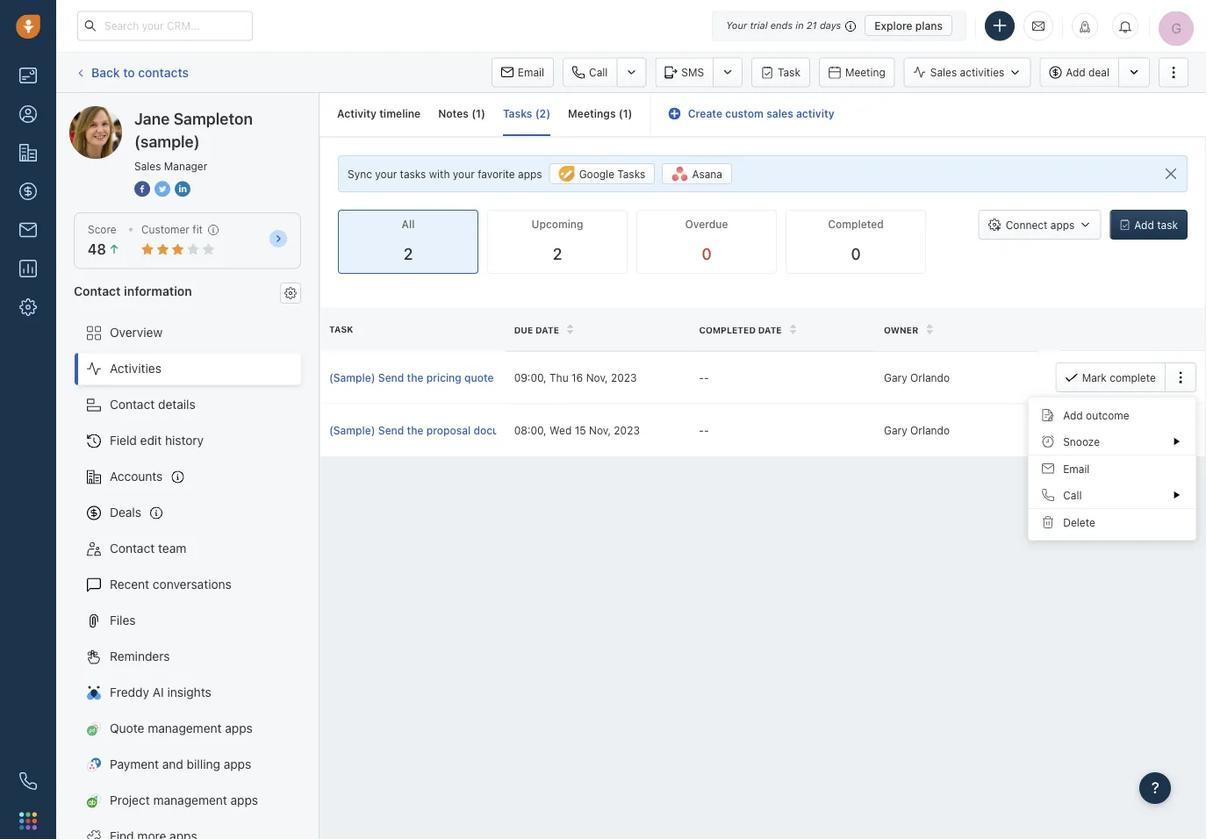 Task type: describe. For each thing, give the bounding box(es) containing it.
customer fit
[[141, 224, 203, 236]]

project
[[110, 794, 150, 808]]

0 horizontal spatial call
[[589, 66, 608, 79]]

ai
[[153, 686, 164, 700]]

sales for sales activities
[[931, 66, 957, 79]]

activity
[[337, 108, 377, 120]]

edit
[[140, 433, 162, 448]]

jane sampleton (sample) down contacts
[[105, 106, 249, 120]]

project management apps
[[110, 794, 258, 808]]

1 vertical spatial task
[[329, 324, 353, 334]]

contact for contact team
[[110, 542, 155, 556]]

(sample) send the proposal document
[[329, 425, 525, 437]]

pricing
[[427, 372, 462, 384]]

nov, for 15
[[589, 424, 611, 437]]

activity
[[797, 108, 835, 120]]

contact team
[[110, 542, 187, 556]]

contact for contact information
[[74, 283, 121, 298]]

09:00, thu 16 nov, 2023
[[514, 372, 637, 384]]

add task
[[1135, 219, 1179, 231]]

conversations
[[153, 578, 232, 592]]

to
[[123, 65, 135, 79]]

sales manager
[[134, 160, 208, 172]]

( for meetings
[[619, 108, 623, 120]]

0 vertical spatial call button
[[563, 58, 617, 87]]

manager
[[164, 160, 208, 172]]

08:00, wed 15 nov, 2023
[[514, 424, 640, 437]]

2 for all
[[404, 245, 413, 264]]

contact information
[[74, 283, 192, 298]]

explore plans link
[[865, 15, 953, 36]]

notes ( 1 )
[[438, 108, 486, 120]]

complete
[[1110, 372, 1157, 384]]

0 vertical spatial (sample)
[[199, 106, 249, 120]]

snooze
[[1064, 436, 1100, 448]]

08:00,
[[514, 424, 547, 437]]

outcome
[[1086, 409, 1130, 422]]

15
[[575, 424, 586, 437]]

mark complete button
[[1056, 363, 1165, 393]]

apps right "favorite"
[[518, 168, 542, 180]]

1 for notes ( 1 )
[[476, 108, 481, 120]]

email inside button
[[518, 66, 545, 79]]

gary orlando for 09:00, thu 16 nov, 2023
[[884, 372, 950, 384]]

thu
[[550, 372, 569, 384]]

facebook circled image
[[134, 179, 150, 198]]

delete
[[1064, 516, 1096, 529]]

activities
[[960, 66, 1005, 79]]

orlando for 09:00, thu 16 nov, 2023
[[911, 372, 950, 384]]

phone image
[[19, 773, 37, 790]]

add for add deal
[[1066, 66, 1086, 79]]

jane sampleton (sample) up the manager
[[134, 109, 253, 151]]

custom
[[726, 108, 764, 120]]

back to contacts link
[[74, 59, 190, 86]]

connect
[[1006, 219, 1048, 231]]

task inside button
[[778, 66, 801, 79]]

mark complete
[[1083, 372, 1157, 384]]

sampleton down contacts
[[135, 106, 195, 120]]

management for project
[[153, 794, 227, 808]]

create
[[688, 108, 723, 120]]

(sample) for (sample) send the proposal document
[[329, 425, 376, 437]]

task button
[[752, 58, 811, 87]]

) for notes ( 1 )
[[481, 108, 486, 120]]

customer
[[141, 224, 190, 236]]

sales activities
[[931, 66, 1005, 79]]

gary for 08:00, wed 15 nov, 2023
[[884, 424, 908, 437]]

history
[[165, 433, 204, 448]]

back to contacts
[[91, 65, 189, 79]]

2023 for 08:00, wed 15 nov, 2023
[[614, 424, 640, 437]]

quote
[[110, 722, 144, 736]]

mark
[[1083, 372, 1108, 384]]

connect apps
[[1006, 219, 1075, 231]]

1 horizontal spatial 2
[[540, 108, 546, 120]]

create custom sales activity
[[688, 108, 835, 120]]

accounts
[[110, 469, 163, 484]]

(sample) for (sample) send the pricing quote
[[329, 372, 376, 384]]

1 horizontal spatial call button
[[1030, 482, 1196, 509]]

email image
[[1033, 19, 1045, 33]]

document
[[474, 425, 525, 437]]

nov, for 16
[[586, 372, 608, 384]]

details
[[158, 397, 196, 412]]

activity timeline
[[337, 108, 421, 120]]

billing
[[187, 758, 220, 772]]

notes
[[438, 108, 469, 120]]

orlando for 08:00, wed 15 nov, 2023
[[911, 424, 950, 437]]

meeting
[[846, 66, 886, 79]]

explore plans
[[875, 19, 943, 32]]

0 horizontal spatial tasks
[[503, 108, 533, 120]]

) for tasks ( 2 )
[[546, 108, 551, 120]]

sampleton up the manager
[[174, 109, 253, 128]]

2 your from the left
[[453, 168, 475, 180]]

field
[[110, 433, 137, 448]]

sync your tasks with your favorite apps
[[348, 168, 542, 180]]

and
[[162, 758, 183, 772]]

48
[[88, 241, 106, 258]]

add for add outcome
[[1064, 409, 1083, 422]]

gary orlando for 08:00, wed 15 nov, 2023
[[884, 424, 950, 437]]

tasks inside button
[[618, 168, 646, 180]]

1 horizontal spatial call
[[1064, 489, 1082, 501]]

activities
[[110, 361, 162, 376]]

1 for meetings ( 1 )
[[623, 108, 628, 120]]

) for meetings ( 1 )
[[628, 108, 633, 120]]

proposal
[[427, 425, 471, 437]]

explore
[[875, 19, 913, 32]]

(sample) send the proposal document link
[[329, 423, 525, 439]]

freddy
[[110, 686, 149, 700]]

quote management apps
[[110, 722, 253, 736]]

(sample) send the pricing quote link
[[329, 370, 497, 386]]

recent conversations
[[110, 578, 232, 592]]

tasks ( 2 )
[[503, 108, 551, 120]]

apps down payment and billing apps
[[231, 794, 258, 808]]

twitter circled image
[[155, 179, 170, 198]]

ends
[[771, 20, 793, 31]]

mng settings image
[[285, 287, 297, 299]]

tasks
[[400, 168, 426, 180]]



Task type: vqa. For each thing, say whether or not it's contained in the screenshot.
Press SPACE to deselect this row. 'row' containing Laura Norda (sample)
no



Task type: locate. For each thing, give the bounding box(es) containing it.
1 orlando from the top
[[911, 372, 950, 384]]

add left deal at the right of the page
[[1066, 66, 1086, 79]]

2023 right the '15' on the left of page
[[614, 424, 640, 437]]

call button up the delete
[[1030, 482, 1196, 509]]

contact
[[74, 283, 121, 298], [110, 397, 155, 412], [110, 542, 155, 556]]

orlando
[[911, 372, 950, 384], [911, 424, 950, 437]]

the inside (sample) send the proposal document link
[[407, 425, 424, 437]]

1 the from the top
[[407, 372, 424, 384]]

0
[[702, 245, 712, 264], [851, 245, 861, 264]]

call up the delete
[[1064, 489, 1082, 501]]

management down payment and billing apps
[[153, 794, 227, 808]]

google tasks button
[[549, 163, 655, 185]]

management
[[148, 722, 222, 736], [153, 794, 227, 808]]

1 vertical spatial send
[[378, 425, 404, 437]]

meetings
[[568, 108, 616, 120]]

0 vertical spatial add
[[1066, 66, 1086, 79]]

1 vertical spatial gary
[[884, 424, 908, 437]]

0 vertical spatial completed
[[828, 218, 884, 231]]

2 horizontal spatial )
[[628, 108, 633, 120]]

deals
[[110, 505, 141, 520]]

2023 right 16
[[611, 372, 637, 384]]

apps right billing
[[224, 758, 251, 772]]

with
[[429, 168, 450, 180]]

add left task
[[1135, 219, 1155, 231]]

nov,
[[586, 372, 608, 384], [589, 424, 611, 437]]

) left meetings
[[546, 108, 551, 120]]

add outcome
[[1064, 409, 1130, 422]]

2 horizontal spatial 2
[[553, 245, 562, 264]]

-
[[699, 372, 704, 384], [704, 372, 709, 384], [1069, 372, 1074, 384], [1074, 372, 1079, 384], [699, 424, 704, 437], [704, 424, 709, 437], [1069, 424, 1074, 437], [1074, 424, 1079, 437]]

contact down activities
[[110, 397, 155, 412]]

1 vertical spatial completed
[[699, 325, 756, 335]]

sampleton
[[135, 106, 195, 120], [174, 109, 253, 128]]

1 horizontal spatial sales
[[931, 66, 957, 79]]

1 vertical spatial (sample)
[[329, 425, 376, 437]]

0 horizontal spatial )
[[481, 108, 486, 120]]

0 horizontal spatial 1
[[476, 108, 481, 120]]

trial
[[750, 20, 768, 31]]

days
[[820, 20, 842, 31]]

overdue
[[685, 218, 729, 231]]

contact up recent at the bottom left
[[110, 542, 155, 556]]

sales activities button
[[904, 58, 1040, 87], [904, 58, 1031, 87]]

0 vertical spatial the
[[407, 372, 424, 384]]

the inside (sample) send the pricing quote link
[[407, 372, 424, 384]]

2 1 from the left
[[623, 108, 628, 120]]

0 for completed
[[851, 245, 861, 264]]

meeting button
[[819, 58, 896, 87]]

0 vertical spatial call
[[589, 66, 608, 79]]

1 horizontal spatial your
[[453, 168, 475, 180]]

apps
[[518, 168, 542, 180], [1051, 219, 1075, 231], [225, 722, 253, 736], [224, 758, 251, 772], [231, 794, 258, 808]]

email up tasks ( 2 )
[[518, 66, 545, 79]]

the for pricing
[[407, 372, 424, 384]]

1 send from the top
[[378, 372, 404, 384]]

1 vertical spatial (sample)
[[134, 132, 200, 151]]

( right notes
[[472, 108, 476, 120]]

09:00,
[[514, 372, 547, 384]]

contact details
[[110, 397, 196, 412]]

your trial ends in 21 days
[[726, 20, 842, 31]]

2 0 from the left
[[851, 245, 861, 264]]

management for quote
[[148, 722, 222, 736]]

( for notes
[[472, 108, 476, 120]]

owner
[[884, 325, 919, 335]]

phone element
[[11, 764, 46, 799]]

completed date
[[699, 325, 782, 335]]

3 ( from the left
[[619, 108, 623, 120]]

sms
[[682, 66, 704, 79]]

2 vertical spatial add
[[1064, 409, 1083, 422]]

add up snooze on the bottom of page
[[1064, 409, 1083, 422]]

0 horizontal spatial date
[[536, 325, 559, 335]]

1 horizontal spatial 0
[[851, 245, 861, 264]]

call
[[589, 66, 608, 79], [1064, 489, 1082, 501]]

(sample)
[[199, 106, 249, 120], [134, 132, 200, 151]]

(sample) up the manager
[[199, 106, 249, 120]]

payment and billing apps
[[110, 758, 251, 772]]

1 ( from the left
[[472, 108, 476, 120]]

0 vertical spatial sales
[[931, 66, 957, 79]]

call link
[[563, 58, 617, 87]]

1 horizontal spatial tasks
[[618, 168, 646, 180]]

( right meetings
[[619, 108, 623, 120]]

2 down the upcoming
[[553, 245, 562, 264]]

contact down the 48
[[74, 283, 121, 298]]

( for tasks
[[535, 108, 540, 120]]

48 button
[[88, 241, 120, 258]]

information
[[124, 283, 192, 298]]

1 horizontal spatial task
[[778, 66, 801, 79]]

2 horizontal spatial (
[[619, 108, 623, 120]]

call up meetings ( 1 )
[[589, 66, 608, 79]]

management up payment and billing apps
[[148, 722, 222, 736]]

1 ) from the left
[[481, 108, 486, 120]]

asana
[[692, 168, 723, 180]]

apps up payment and billing apps
[[225, 722, 253, 736]]

your right sync
[[375, 168, 397, 180]]

connect apps button
[[979, 210, 1102, 240], [979, 210, 1102, 240]]

2 date from the left
[[758, 325, 782, 335]]

0 horizontal spatial completed
[[699, 325, 756, 335]]

files
[[110, 614, 136, 628]]

1 vertical spatial 2023
[[614, 424, 640, 437]]

task up (sample) send the pricing quote
[[329, 324, 353, 334]]

) right notes
[[481, 108, 486, 120]]

the left proposal
[[407, 425, 424, 437]]

1 gary orlando from the top
[[884, 372, 950, 384]]

1 gary from the top
[[884, 372, 908, 384]]

2 (sample) from the top
[[329, 425, 376, 437]]

email down snooze on the bottom of page
[[1064, 463, 1090, 475]]

2 gary from the top
[[884, 424, 908, 437]]

all
[[402, 218, 415, 231]]

0 horizontal spatial your
[[375, 168, 397, 180]]

0 horizontal spatial 2
[[404, 245, 413, 264]]

0 horizontal spatial sales
[[134, 160, 161, 172]]

2 ( from the left
[[535, 108, 540, 120]]

1 vertical spatial call button
[[1030, 482, 1196, 509]]

1 vertical spatial email
[[1064, 463, 1090, 475]]

2 ) from the left
[[546, 108, 551, 120]]

3 ) from the left
[[628, 108, 633, 120]]

team
[[158, 542, 187, 556]]

1 your from the left
[[375, 168, 397, 180]]

1 horizontal spatial )
[[546, 108, 551, 120]]

reminders
[[110, 650, 170, 664]]

1 horizontal spatial jane
[[134, 109, 170, 128]]

( down email button
[[535, 108, 540, 120]]

contact for contact details
[[110, 397, 155, 412]]

your
[[726, 20, 748, 31]]

2 vertical spatial contact
[[110, 542, 155, 556]]

insights
[[167, 686, 211, 700]]

date for completed date
[[758, 325, 782, 335]]

the for proposal
[[407, 425, 424, 437]]

0 vertical spatial email
[[518, 66, 545, 79]]

2 gary orlando from the top
[[884, 424, 950, 437]]

1 right meetings
[[623, 108, 628, 120]]

add task button
[[1110, 210, 1188, 240]]

0 horizontal spatial task
[[329, 324, 353, 334]]

2 send from the top
[[378, 425, 404, 437]]

nov, right the '15' on the left of page
[[589, 424, 611, 437]]

0 vertical spatial send
[[378, 372, 404, 384]]

2023
[[611, 372, 637, 384], [614, 424, 640, 437]]

1 (sample) from the top
[[329, 372, 376, 384]]

the left pricing
[[407, 372, 424, 384]]

2 the from the top
[[407, 425, 424, 437]]

add deal
[[1066, 66, 1110, 79]]

1 horizontal spatial completed
[[828, 218, 884, 231]]

plans
[[916, 19, 943, 32]]

1 right notes
[[476, 108, 481, 120]]

0 vertical spatial contact
[[74, 283, 121, 298]]

2 for upcoming
[[553, 245, 562, 264]]

linkedin circled image
[[175, 179, 191, 198]]

in
[[796, 20, 804, 31]]

) right meetings
[[628, 108, 633, 120]]

completed for completed
[[828, 218, 884, 231]]

1 vertical spatial call
[[1064, 489, 1082, 501]]

1
[[476, 108, 481, 120], [623, 108, 628, 120]]

0 vertical spatial (sample)
[[329, 372, 376, 384]]

send for proposal
[[378, 425, 404, 437]]

completed for completed date
[[699, 325, 756, 335]]

0 horizontal spatial email
[[518, 66, 545, 79]]

sync
[[348, 168, 372, 180]]

fit
[[193, 224, 203, 236]]

sms button
[[655, 58, 713, 87]]

payment
[[110, 758, 159, 772]]

0 horizontal spatial call button
[[563, 58, 617, 87]]

1 horizontal spatial email
[[1064, 463, 1090, 475]]

0 vertical spatial task
[[778, 66, 801, 79]]

task up sales
[[778, 66, 801, 79]]

upcoming
[[532, 218, 584, 231]]

0 horizontal spatial 0
[[702, 245, 712, 264]]

tasks right google
[[618, 168, 646, 180]]

16
[[572, 372, 583, 384]]

contacts
[[138, 65, 189, 79]]

add deal button
[[1040, 58, 1119, 87]]

tasks down email button
[[503, 108, 533, 120]]

recent
[[110, 578, 149, 592]]

apps right the "connect"
[[1051, 219, 1075, 231]]

call button up meetings
[[563, 58, 617, 87]]

create custom sales activity link
[[669, 108, 835, 120]]

1 vertical spatial orlando
[[911, 424, 950, 437]]

(sample) up sales manager
[[134, 132, 200, 151]]

1 horizontal spatial date
[[758, 325, 782, 335]]

send for pricing
[[378, 372, 404, 384]]

1 vertical spatial management
[[153, 794, 227, 808]]

1 vertical spatial gary orlando
[[884, 424, 950, 437]]

call button
[[563, 58, 617, 87], [1030, 482, 1196, 509]]

deal
[[1089, 66, 1110, 79]]

0 vertical spatial 2023
[[611, 372, 637, 384]]

sales for sales manager
[[134, 160, 161, 172]]

2 orlando from the top
[[911, 424, 950, 437]]

0 horizontal spatial jane
[[105, 106, 132, 120]]

task
[[1158, 219, 1179, 231]]

date for due date
[[536, 325, 559, 335]]

0 vertical spatial management
[[148, 722, 222, 736]]

1 vertical spatial contact
[[110, 397, 155, 412]]

email
[[518, 66, 545, 79], [1064, 463, 1090, 475]]

0 horizontal spatial (
[[472, 108, 476, 120]]

1 1 from the left
[[476, 108, 481, 120]]

0 vertical spatial gary
[[884, 372, 908, 384]]

1 vertical spatial the
[[407, 425, 424, 437]]

your right "with" at the top
[[453, 168, 475, 180]]

2
[[540, 108, 546, 120], [404, 245, 413, 264], [553, 245, 562, 264]]

jane down contacts
[[134, 109, 170, 128]]

sales
[[931, 66, 957, 79], [134, 160, 161, 172]]

2 down all
[[404, 245, 413, 264]]

0 for overdue
[[702, 245, 712, 264]]

1 vertical spatial sales
[[134, 160, 161, 172]]

)
[[481, 108, 486, 120], [546, 108, 551, 120], [628, 108, 633, 120]]

Search your CRM... text field
[[77, 11, 253, 41]]

tasks
[[503, 108, 533, 120], [618, 168, 646, 180]]

2023 for 09:00, thu 16 nov, 2023
[[611, 372, 637, 384]]

1 vertical spatial nov,
[[589, 424, 611, 437]]

1 horizontal spatial 1
[[623, 108, 628, 120]]

add for add task
[[1135, 219, 1155, 231]]

overview
[[110, 325, 163, 340]]

sales left activities
[[931, 66, 957, 79]]

0 vertical spatial tasks
[[503, 108, 533, 120]]

nov, right 16
[[586, 372, 608, 384]]

(sample) send the pricing quote
[[329, 372, 494, 384]]

sales
[[767, 108, 794, 120]]

google
[[579, 168, 615, 180]]

your
[[375, 168, 397, 180], [453, 168, 475, 180]]

send down (sample) send the pricing quote
[[378, 425, 404, 437]]

1 vertical spatial tasks
[[618, 168, 646, 180]]

0 vertical spatial orlando
[[911, 372, 950, 384]]

task
[[778, 66, 801, 79], [329, 324, 353, 334]]

1 0 from the left
[[702, 245, 712, 264]]

1 date from the left
[[536, 325, 559, 335]]

back
[[91, 65, 120, 79]]

gary for 09:00, thu 16 nov, 2023
[[884, 372, 908, 384]]

21
[[807, 20, 817, 31]]

0 vertical spatial nov,
[[586, 372, 608, 384]]

send left pricing
[[378, 372, 404, 384]]

jane down to
[[105, 106, 132, 120]]

2 down email button
[[540, 108, 546, 120]]

0 vertical spatial gary orlando
[[884, 372, 950, 384]]

1 horizontal spatial (
[[535, 108, 540, 120]]

favorite
[[478, 168, 515, 180]]

freshworks switcher image
[[19, 813, 37, 830]]

1 vertical spatial add
[[1135, 219, 1155, 231]]

jane sampleton (sample)
[[105, 106, 249, 120], [134, 109, 253, 151]]

sales up facebook circled image
[[134, 160, 161, 172]]

the
[[407, 372, 424, 384], [407, 425, 424, 437]]



